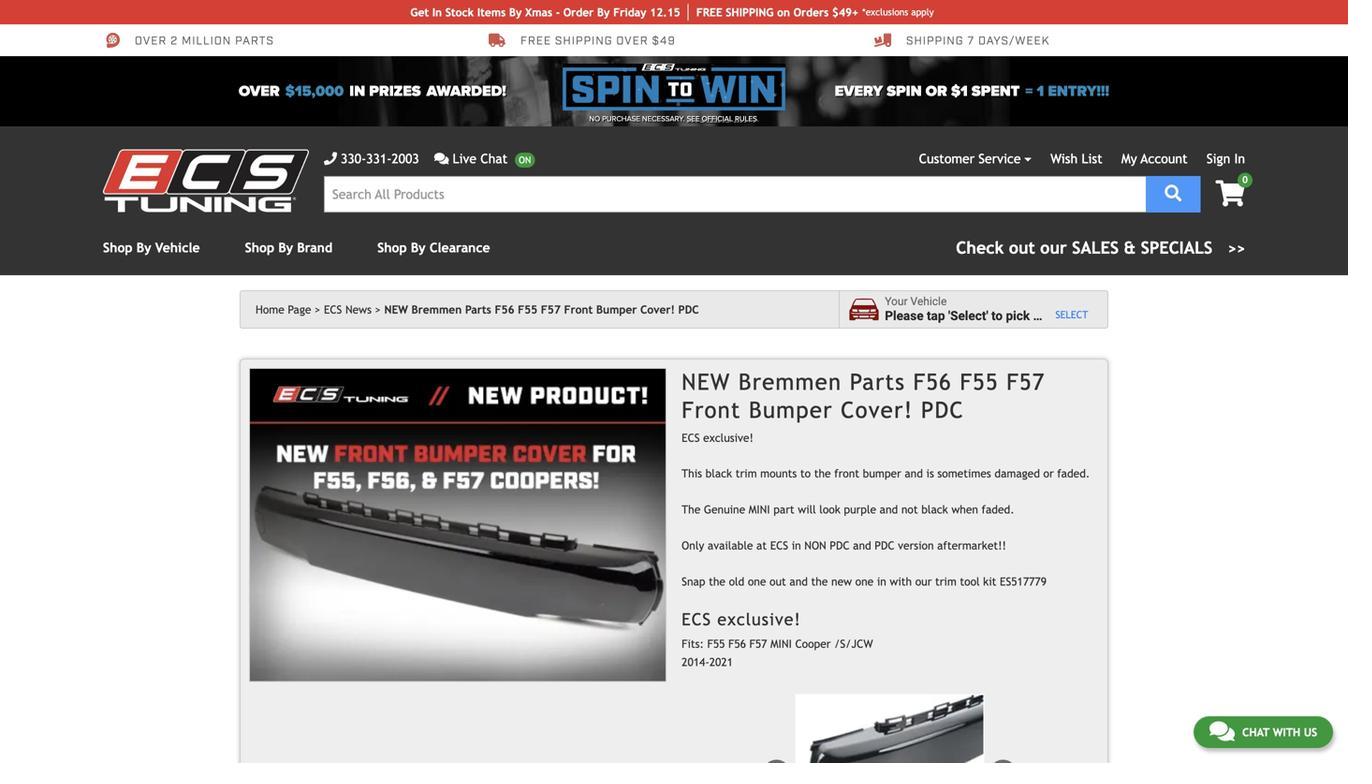 Task type: describe. For each thing, give the bounding box(es) containing it.
shop for shop by vehicle
[[103, 240, 133, 255]]

f57 for new bremmen parts f56 f55 f57  front bumper cover! pdc
[[541, 303, 561, 316]]

bumper
[[863, 467, 902, 480]]

this black trim mounts to the front bumper and is sometimes damaged or faded.
[[682, 467, 1090, 480]]

shop for shop by brand
[[245, 240, 275, 255]]

1 horizontal spatial faded.
[[1058, 467, 1090, 480]]

ecs for ecs exclusive! fits: f55 f56 f57 mini cooper /s/jcw 2014-2021
[[682, 610, 712, 629]]

f56 for new bremmen parts f56 f55 f57  front bumper cover! pdc
[[495, 303, 515, 316]]

shop by clearance link
[[378, 240, 490, 255]]

get
[[411, 6, 429, 19]]

phone image
[[324, 152, 337, 165]]

in for sign
[[1235, 151, 1246, 166]]

330-
[[341, 151, 366, 166]]

0
[[1243, 174, 1248, 185]]

clearance
[[430, 240, 490, 255]]

over for over 2 million parts
[[135, 33, 167, 48]]

f55 for new bremmen parts f56 f55 f57  front bumper cover! pdc
[[518, 303, 538, 316]]

apply
[[912, 7, 934, 17]]

every spin or $1 spent = 1 entry!!!
[[835, 82, 1110, 100]]

1 horizontal spatial chat
[[1243, 726, 1270, 739]]

f55 inside ecs exclusive! fits: f55 f56 f57 mini cooper /s/jcw 2014-2021
[[708, 637, 725, 651]]

by for shop by vehicle
[[137, 240, 151, 255]]

sign in link
[[1207, 151, 1246, 166]]

sign
[[1207, 151, 1231, 166]]

by for shop by clearance
[[411, 240, 426, 255]]

over 2 million parts link
[[103, 32, 274, 49]]

f56 for new bremmen parts f56 f55 f57 front bumper cover! pdc
[[914, 369, 952, 395]]

your
[[885, 295, 908, 308]]

chat with us
[[1243, 726, 1318, 739]]

to inside your vehicle please tap 'select' to pick a vehicle
[[992, 309, 1003, 324]]

and right out
[[790, 575, 808, 588]]

ship
[[726, 6, 749, 19]]

select
[[1056, 309, 1089, 321]]

out
[[770, 575, 787, 588]]

Search text field
[[324, 176, 1146, 213]]

1 vertical spatial to
[[801, 467, 811, 480]]

7
[[968, 33, 975, 48]]

look
[[820, 503, 841, 516]]

shop for shop by clearance
[[378, 240, 407, 255]]

1 vertical spatial in
[[792, 539, 801, 552]]

ecs right at
[[771, 539, 789, 552]]

front for new bremmen parts f56 f55 f57 front bumper cover! pdc
[[682, 397, 741, 423]]

shipping
[[555, 33, 613, 48]]

=
[[1026, 82, 1033, 100]]

cooper
[[796, 637, 831, 651]]

1 one from the left
[[748, 575, 767, 588]]

when
[[952, 503, 979, 516]]

please
[[885, 309, 924, 324]]

prizes
[[369, 82, 421, 100]]

will
[[798, 503, 816, 516]]

$49+
[[833, 6, 859, 19]]

parts for new bremmen parts f56 f55 f57 front bumper cover! pdc
[[850, 369, 906, 395]]

ecs news link
[[324, 303, 381, 316]]

the left old
[[709, 575, 726, 588]]

tool
[[960, 575, 980, 588]]

sign in
[[1207, 151, 1246, 166]]

in for get
[[432, 6, 442, 19]]

my account
[[1122, 151, 1188, 166]]

home page link
[[256, 303, 321, 316]]

over
[[617, 33, 649, 48]]

/s/jcw
[[835, 637, 873, 651]]

aftermarket!!
[[938, 539, 1007, 552]]

by left xmas on the left of the page
[[509, 6, 522, 19]]

new bremmen parts f56 f55 f57 front bumper cover! pdc
[[682, 369, 1046, 423]]

purple
[[844, 503, 877, 516]]

order
[[564, 6, 594, 19]]

0 horizontal spatial black
[[706, 467, 733, 480]]

$15,000
[[285, 82, 344, 100]]

our
[[916, 575, 932, 588]]

every
[[835, 82, 883, 100]]

0 horizontal spatial or
[[926, 82, 948, 100]]

is
[[927, 467, 935, 480]]

tap
[[927, 309, 945, 324]]

f56 inside ecs exclusive! fits: f55 f56 f57 mini cooper /s/jcw 2014-2021
[[729, 637, 746, 651]]

friday
[[614, 6, 647, 19]]

days/week
[[979, 33, 1050, 48]]

f55 for new bremmen parts f56 f55 f57 front bumper cover! pdc
[[960, 369, 999, 395]]

new
[[832, 575, 852, 588]]

million
[[182, 33, 232, 48]]

no purchase necessary. see official rules .
[[589, 114, 759, 124]]

only
[[682, 539, 705, 552]]

old
[[729, 575, 745, 588]]

my account link
[[1122, 151, 1188, 166]]

page
[[288, 303, 311, 316]]

stock
[[446, 6, 474, 19]]

0 vertical spatial mini
[[749, 503, 770, 516]]

0 vertical spatial with
[[890, 575, 912, 588]]

$1
[[951, 82, 968, 100]]

with inside chat with us link
[[1273, 726, 1301, 739]]

ecs news
[[324, 303, 372, 316]]

part
[[774, 503, 795, 516]]

330-331-2003 link
[[324, 149, 419, 169]]

home
[[256, 303, 285, 316]]

ecs for ecs exclusive!
[[682, 431, 700, 444]]

version
[[898, 539, 934, 552]]

comments image
[[434, 152, 449, 165]]

f57 for ecs exclusive! fits: f55 f56 f57 mini cooper /s/jcw 2014-2021
[[750, 637, 767, 651]]

customer service
[[919, 151, 1021, 166]]

live chat
[[453, 151, 508, 166]]

fits:
[[682, 637, 704, 651]]

genuine
[[704, 503, 746, 516]]

new bremmen parts f56 f55 f57  front bumper cover! pdc
[[384, 303, 699, 316]]

by for shop by brand
[[278, 240, 293, 255]]

no
[[589, 114, 600, 124]]

see official rules link
[[687, 113, 758, 125]]

chat with us link
[[1194, 716, 1334, 748]]

over $15,000 in prizes
[[239, 82, 421, 100]]

wish list
[[1051, 151, 1103, 166]]

spent
[[972, 82, 1020, 100]]

0 horizontal spatial trim
[[736, 467, 757, 480]]

1 horizontal spatial black
[[922, 503, 949, 516]]

and left not
[[880, 503, 898, 516]]

1 vertical spatial or
[[1044, 467, 1054, 480]]

0 vertical spatial in
[[350, 82, 365, 100]]

2021
[[710, 655, 733, 669]]

bremmen for new bremmen parts f56 f55 f57 front bumper cover! pdc
[[739, 369, 842, 395]]

.
[[758, 114, 759, 124]]

spin
[[887, 82, 922, 100]]

rules
[[735, 114, 758, 124]]

ping
[[749, 6, 774, 19]]

&
[[1124, 238, 1136, 258]]



Task type: locate. For each thing, give the bounding box(es) containing it.
chat right comments image
[[1243, 726, 1270, 739]]

bremmen inside new bremmen parts f56 f55 f57 front bumper cover! pdc
[[739, 369, 842, 395]]

parts
[[235, 33, 274, 48]]

customer
[[919, 151, 975, 166]]

cover! for new bremmen parts f56 f55 f57  front bumper cover! pdc
[[641, 303, 675, 316]]

0 vertical spatial in
[[432, 6, 442, 19]]

2 vertical spatial f57
[[750, 637, 767, 651]]

0 link
[[1201, 173, 1253, 208]]

1 horizontal spatial with
[[1273, 726, 1301, 739]]

trim left the mounts
[[736, 467, 757, 480]]

0 horizontal spatial to
[[801, 467, 811, 480]]

2 horizontal spatial in
[[877, 575, 887, 588]]

2 one from the left
[[856, 575, 874, 588]]

0 horizontal spatial bumper
[[596, 303, 637, 316]]

0 horizontal spatial cover!
[[641, 303, 675, 316]]

0 horizontal spatial new
[[384, 303, 408, 316]]

new for new bremmen parts f56 f55 f57 front bumper cover! pdc
[[682, 369, 731, 395]]

by down 'ecs tuning' image
[[137, 240, 151, 255]]

f57 inside new bremmen parts f56 f55 f57 front bumper cover! pdc
[[1007, 369, 1046, 395]]

1 vertical spatial f56
[[914, 369, 952, 395]]

live chat link
[[434, 149, 535, 169]]

0 horizontal spatial chat
[[481, 151, 508, 166]]

or right damaged at the bottom
[[1044, 467, 1054, 480]]

bumper for new bremmen parts f56 f55 f57  front bumper cover! pdc
[[596, 303, 637, 316]]

exclusive! for ecs exclusive!
[[704, 431, 754, 444]]

faded.
[[1058, 467, 1090, 480], [982, 503, 1015, 516]]

home page
[[256, 303, 311, 316]]

free
[[521, 33, 552, 48]]

331-
[[366, 151, 392, 166]]

0 vertical spatial bremmen
[[412, 303, 462, 316]]

0 horizontal spatial in
[[350, 82, 365, 100]]

front inside new bremmen parts f56 f55 f57 front bumper cover! pdc
[[682, 397, 741, 423]]

1 horizontal spatial in
[[792, 539, 801, 552]]

1 vertical spatial new
[[682, 369, 731, 395]]

front for new bremmen parts f56 f55 f57  front bumper cover! pdc
[[564, 303, 593, 316]]

new inside new bremmen parts f56 f55 f57 front bumper cover! pdc
[[682, 369, 731, 395]]

ecs exclusive!
[[682, 431, 754, 444]]

vehicle up the tap
[[911, 295, 947, 308]]

1 horizontal spatial trim
[[936, 575, 957, 588]]

1 vertical spatial bremmen
[[739, 369, 842, 395]]

xmas
[[525, 6, 553, 19]]

pdc
[[679, 303, 699, 316], [922, 397, 965, 423], [830, 539, 850, 552], [875, 539, 895, 552]]

bremmen up ecs exclusive!
[[739, 369, 842, 395]]

in left non
[[792, 539, 801, 552]]

one right the new
[[856, 575, 874, 588]]

*exclusions
[[863, 7, 909, 17]]

2 shop from the left
[[245, 240, 275, 255]]

faded. right when
[[982, 503, 1015, 516]]

1 horizontal spatial mini
[[771, 637, 792, 651]]

f55 inside new bremmen parts f56 f55 f57 front bumper cover! pdc
[[960, 369, 999, 395]]

with left 'our'
[[890, 575, 912, 588]]

exclusive! inside ecs exclusive! fits: f55 f56 f57 mini cooper /s/jcw 2014-2021
[[718, 610, 802, 629]]

cover! inside new bremmen parts f56 f55 f57 front bumper cover! pdc
[[841, 397, 914, 423]]

the
[[682, 503, 701, 516]]

1 vertical spatial black
[[922, 503, 949, 516]]

1 vertical spatial exclusive!
[[718, 610, 802, 629]]

on
[[777, 6, 790, 19]]

to left the pick
[[992, 309, 1003, 324]]

with
[[890, 575, 912, 588], [1273, 726, 1301, 739]]

ecs tuning 'spin to win' contest logo image
[[563, 64, 786, 111]]

1 vertical spatial cover!
[[841, 397, 914, 423]]

free shipping over $49 link
[[489, 32, 676, 49]]

list
[[1082, 151, 1103, 166]]

0 vertical spatial faded.
[[1058, 467, 1090, 480]]

new for new bremmen parts f56 f55 f57  front bumper cover! pdc
[[384, 303, 408, 316]]

orders
[[794, 6, 829, 19]]

1 horizontal spatial to
[[992, 309, 1003, 324]]

f56 inside new bremmen parts f56 f55 f57 front bumper cover! pdc
[[914, 369, 952, 395]]

1
[[1037, 82, 1045, 100]]

0 horizontal spatial parts
[[465, 303, 492, 316]]

get in stock items by xmas - order by friday 12.15
[[411, 6, 681, 19]]

damaged
[[995, 467, 1040, 480]]

0 horizontal spatial mini
[[749, 503, 770, 516]]

a
[[1034, 309, 1040, 324]]

1 vertical spatial chat
[[1243, 726, 1270, 739]]

in right get
[[432, 6, 442, 19]]

to right the mounts
[[801, 467, 811, 480]]

in right sign
[[1235, 151, 1246, 166]]

ecs up this
[[682, 431, 700, 444]]

comments image
[[1210, 720, 1235, 743]]

0 vertical spatial front
[[564, 303, 593, 316]]

0 vertical spatial trim
[[736, 467, 757, 480]]

chat right live
[[481, 151, 508, 166]]

0 horizontal spatial shop
[[103, 240, 133, 255]]

trim right 'our'
[[936, 575, 957, 588]]

2 horizontal spatial f57
[[1007, 369, 1046, 395]]

or
[[926, 82, 948, 100], [1044, 467, 1054, 480]]

shopping cart image
[[1216, 180, 1246, 207]]

2 vertical spatial f56
[[729, 637, 746, 651]]

in left prizes
[[350, 82, 365, 100]]

parts down "please"
[[850, 369, 906, 395]]

0 vertical spatial vehicle
[[155, 240, 200, 255]]

the genuine mini part will look purple and not black when faded.
[[682, 503, 1015, 516]]

free shipping over $49
[[521, 33, 676, 48]]

official
[[702, 114, 733, 124]]

by right order at the top left
[[597, 6, 610, 19]]

sometimes
[[938, 467, 992, 480]]

and up snap the old one out and the new one in with our trim tool kit  es517779
[[853, 539, 872, 552]]

shipping 7 days/week link
[[875, 32, 1050, 49]]

vehicle
[[155, 240, 200, 255], [911, 295, 947, 308]]

330-331-2003
[[341, 151, 419, 166]]

shop by vehicle link
[[103, 240, 200, 255]]

shop by brand
[[245, 240, 333, 255]]

over for over $15,000 in prizes
[[239, 82, 280, 100]]

12.15
[[650, 6, 681, 19]]

0 vertical spatial cover!
[[641, 303, 675, 316]]

cover! for new bremmen parts f56 f55 f57 front bumper cover! pdc
[[841, 397, 914, 423]]

1 horizontal spatial bremmen
[[739, 369, 842, 395]]

0 vertical spatial f56
[[495, 303, 515, 316]]

see
[[687, 114, 700, 124]]

1 horizontal spatial parts
[[850, 369, 906, 395]]

1 horizontal spatial cover!
[[841, 397, 914, 423]]

service
[[979, 151, 1021, 166]]

2 horizontal spatial shop
[[378, 240, 407, 255]]

faded. right damaged at the bottom
[[1058, 467, 1090, 480]]

0 vertical spatial or
[[926, 82, 948, 100]]

ecs inside ecs exclusive! fits: f55 f56 f57 mini cooper /s/jcw 2014-2021
[[682, 610, 712, 629]]

1 vertical spatial mini
[[771, 637, 792, 651]]

1 horizontal spatial or
[[1044, 467, 1054, 480]]

0 vertical spatial f55
[[518, 303, 538, 316]]

0 vertical spatial to
[[992, 309, 1003, 324]]

and left is
[[905, 467, 923, 480]]

2003
[[392, 151, 419, 166]]

parts for new bremmen parts f56 f55 f57  front bumper cover! pdc
[[465, 303, 492, 316]]

2014-
[[682, 655, 710, 669]]

news
[[346, 303, 372, 316]]

1 vertical spatial bumper
[[749, 397, 833, 423]]

the
[[815, 467, 831, 480], [709, 575, 726, 588], [812, 575, 828, 588]]

mini left cooper
[[771, 637, 792, 651]]

front
[[564, 303, 593, 316], [682, 397, 741, 423]]

in
[[350, 82, 365, 100], [792, 539, 801, 552], [877, 575, 887, 588]]

mini left part
[[749, 503, 770, 516]]

0 vertical spatial chat
[[481, 151, 508, 166]]

or left $1
[[926, 82, 948, 100]]

0 horizontal spatial with
[[890, 575, 912, 588]]

1 shop from the left
[[103, 240, 133, 255]]

parts inside new bremmen parts f56 f55 f57 front bumper cover! pdc
[[850, 369, 906, 395]]

sales
[[1072, 238, 1119, 258]]

exclusive! down out
[[718, 610, 802, 629]]

bumper for new bremmen parts f56 f55 f57 front bumper cover! pdc
[[749, 397, 833, 423]]

0 vertical spatial new
[[384, 303, 408, 316]]

1 horizontal spatial f57
[[750, 637, 767, 651]]

shipping 7 days/week
[[907, 33, 1050, 48]]

1 vertical spatial vehicle
[[911, 295, 947, 308]]

free ship ping on orders $49+ *exclusions apply
[[697, 6, 934, 19]]

by left brand
[[278, 240, 293, 255]]

3 shop from the left
[[378, 240, 407, 255]]

2 vertical spatial f55
[[708, 637, 725, 651]]

vehicle inside your vehicle please tap 'select' to pick a vehicle
[[911, 295, 947, 308]]

one right old
[[748, 575, 767, 588]]

1 horizontal spatial vehicle
[[911, 295, 947, 308]]

over
[[135, 33, 167, 48], [239, 82, 280, 100]]

with left us
[[1273, 726, 1301, 739]]

1 vertical spatial with
[[1273, 726, 1301, 739]]

items
[[477, 6, 506, 19]]

exclusive! up "genuine"
[[704, 431, 754, 444]]

2 horizontal spatial f55
[[960, 369, 999, 395]]

0 horizontal spatial bremmen
[[412, 303, 462, 316]]

shop by clearance
[[378, 240, 490, 255]]

ecs up fits:
[[682, 610, 712, 629]]

your vehicle please tap 'select' to pick a vehicle
[[885, 295, 1084, 324]]

1 horizontal spatial f55
[[708, 637, 725, 651]]

1 vertical spatial f55
[[960, 369, 999, 395]]

shop by vehicle
[[103, 240, 200, 255]]

1 horizontal spatial new
[[682, 369, 731, 395]]

0 vertical spatial exclusive!
[[704, 431, 754, 444]]

0 horizontal spatial over
[[135, 33, 167, 48]]

us
[[1304, 726, 1318, 739]]

cover!
[[641, 303, 675, 316], [841, 397, 914, 423]]

the left front
[[815, 467, 831, 480]]

bumper inside new bremmen parts f56 f55 f57 front bumper cover! pdc
[[749, 397, 833, 423]]

sales & specials link
[[957, 235, 1246, 260]]

mini inside ecs exclusive! fits: f55 f56 f57 mini cooper /s/jcw 2014-2021
[[771, 637, 792, 651]]

0 horizontal spatial f55
[[518, 303, 538, 316]]

specials
[[1141, 238, 1213, 258]]

*exclusions apply link
[[863, 5, 934, 19]]

0 horizontal spatial vehicle
[[155, 240, 200, 255]]

pdc inside new bremmen parts f56 f55 f57 front bumper cover! pdc
[[922, 397, 965, 423]]

select link
[[1056, 309, 1089, 321]]

1 vertical spatial trim
[[936, 575, 957, 588]]

account
[[1141, 151, 1188, 166]]

vehicle down 'ecs tuning' image
[[155, 240, 200, 255]]

$49
[[652, 33, 676, 48]]

parts down clearance
[[465, 303, 492, 316]]

0 horizontal spatial f56
[[495, 303, 515, 316]]

0 vertical spatial bumper
[[596, 303, 637, 316]]

in right the new
[[877, 575, 887, 588]]

f57 inside ecs exclusive! fits: f55 f56 f57 mini cooper /s/jcw 2014-2021
[[750, 637, 767, 651]]

new up ecs exclusive!
[[682, 369, 731, 395]]

bremmen for new bremmen parts f56 f55 f57  front bumper cover! pdc
[[412, 303, 462, 316]]

1 vertical spatial faded.
[[982, 503, 1015, 516]]

f57 for new bremmen parts f56 f55 f57 front bumper cover! pdc
[[1007, 369, 1046, 395]]

and
[[905, 467, 923, 480], [880, 503, 898, 516], [853, 539, 872, 552], [790, 575, 808, 588]]

snap
[[682, 575, 706, 588]]

to
[[992, 309, 1003, 324], [801, 467, 811, 480]]

wish
[[1051, 151, 1078, 166]]

bremmen
[[412, 303, 462, 316], [739, 369, 842, 395]]

ecs for ecs news
[[324, 303, 342, 316]]

1 horizontal spatial f56
[[729, 637, 746, 651]]

black right not
[[922, 503, 949, 516]]

bumper
[[596, 303, 637, 316], [749, 397, 833, 423]]

0 vertical spatial f57
[[541, 303, 561, 316]]

1 horizontal spatial over
[[239, 82, 280, 100]]

black right this
[[706, 467, 733, 480]]

0 horizontal spatial faded.
[[982, 503, 1015, 516]]

mini
[[749, 503, 770, 516], [771, 637, 792, 651]]

parts
[[465, 303, 492, 316], [850, 369, 906, 395]]

2 vertical spatial in
[[877, 575, 887, 588]]

0 vertical spatial over
[[135, 33, 167, 48]]

-
[[556, 6, 560, 19]]

exclusive! for ecs exclusive! fits: f55 f56 f57 mini cooper /s/jcw 2014-2021
[[718, 610, 802, 629]]

1 horizontal spatial bumper
[[749, 397, 833, 423]]

1 vertical spatial over
[[239, 82, 280, 100]]

0 horizontal spatial f57
[[541, 303, 561, 316]]

over down parts
[[239, 82, 280, 100]]

ecs left news
[[324, 303, 342, 316]]

ecs tuning image
[[103, 149, 309, 212]]

1 horizontal spatial front
[[682, 397, 741, 423]]

1 vertical spatial parts
[[850, 369, 906, 395]]

new right news
[[384, 303, 408, 316]]

0 vertical spatial black
[[706, 467, 733, 480]]

shipping
[[907, 33, 964, 48]]

0 horizontal spatial in
[[432, 6, 442, 19]]

0 horizontal spatial front
[[564, 303, 593, 316]]

over left 2
[[135, 33, 167, 48]]

1 horizontal spatial shop
[[245, 240, 275, 255]]

1 vertical spatial f57
[[1007, 369, 1046, 395]]

0 horizontal spatial one
[[748, 575, 767, 588]]

wish list link
[[1051, 151, 1103, 166]]

by left clearance
[[411, 240, 426, 255]]

the left the new
[[812, 575, 828, 588]]

ecs
[[324, 303, 342, 316], [682, 431, 700, 444], [771, 539, 789, 552], [682, 610, 712, 629]]

search image
[[1165, 185, 1182, 202]]

1 horizontal spatial in
[[1235, 151, 1246, 166]]

vehicle
[[1044, 309, 1084, 324]]

1 horizontal spatial one
[[856, 575, 874, 588]]

only available at ecs in non pdc and pdc version aftermarket!!
[[682, 539, 1007, 552]]

1 vertical spatial front
[[682, 397, 741, 423]]

2 horizontal spatial f56
[[914, 369, 952, 395]]

0 vertical spatial parts
[[465, 303, 492, 316]]

bremmen down shop by clearance link
[[412, 303, 462, 316]]

1 vertical spatial in
[[1235, 151, 1246, 166]]



Task type: vqa. For each thing, say whether or not it's contained in the screenshot.
tool
yes



